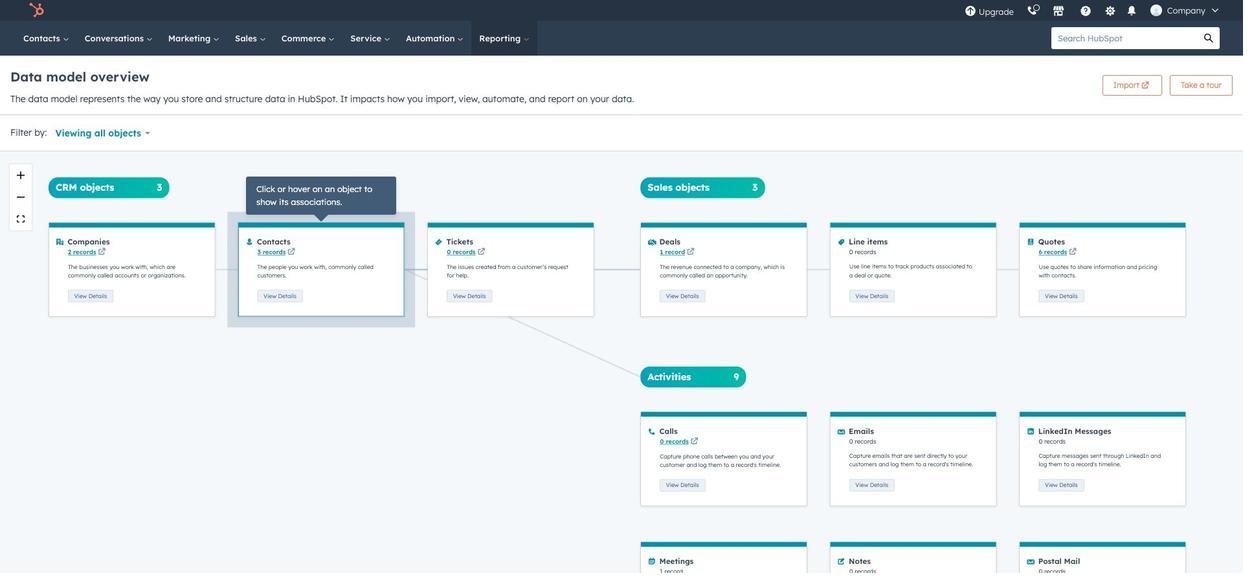 Task type: vqa. For each thing, say whether or not it's contained in the screenshot.
features
no



Task type: describe. For each thing, give the bounding box(es) containing it.
jacob simon image
[[1150, 5, 1162, 16]]

fit view image
[[17, 216, 25, 223]]

zoom in image
[[17, 172, 25, 179]]

marketplaces image
[[1053, 6, 1064, 17]]



Task type: locate. For each thing, give the bounding box(es) containing it.
Search HubSpot search field
[[1052, 27, 1198, 49]]

menu
[[958, 0, 1228, 21]]



